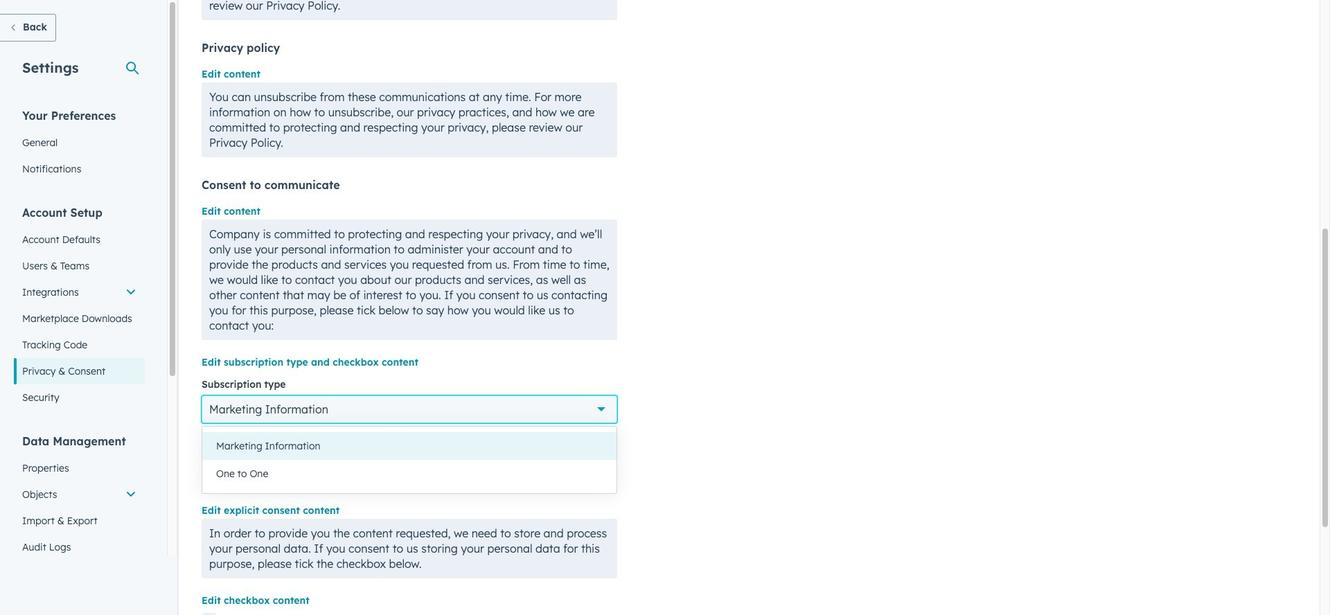 Task type: describe. For each thing, give the bounding box(es) containing it.
your preferences element
[[14, 108, 145, 182]]

data management element
[[14, 434, 145, 561]]

account setup element
[[14, 205, 145, 411]]



Task type: vqa. For each thing, say whether or not it's contained in the screenshot.
DATA MANAGEMENT element
yes



Task type: locate. For each thing, give the bounding box(es) containing it.
list box
[[202, 427, 617, 493]]



